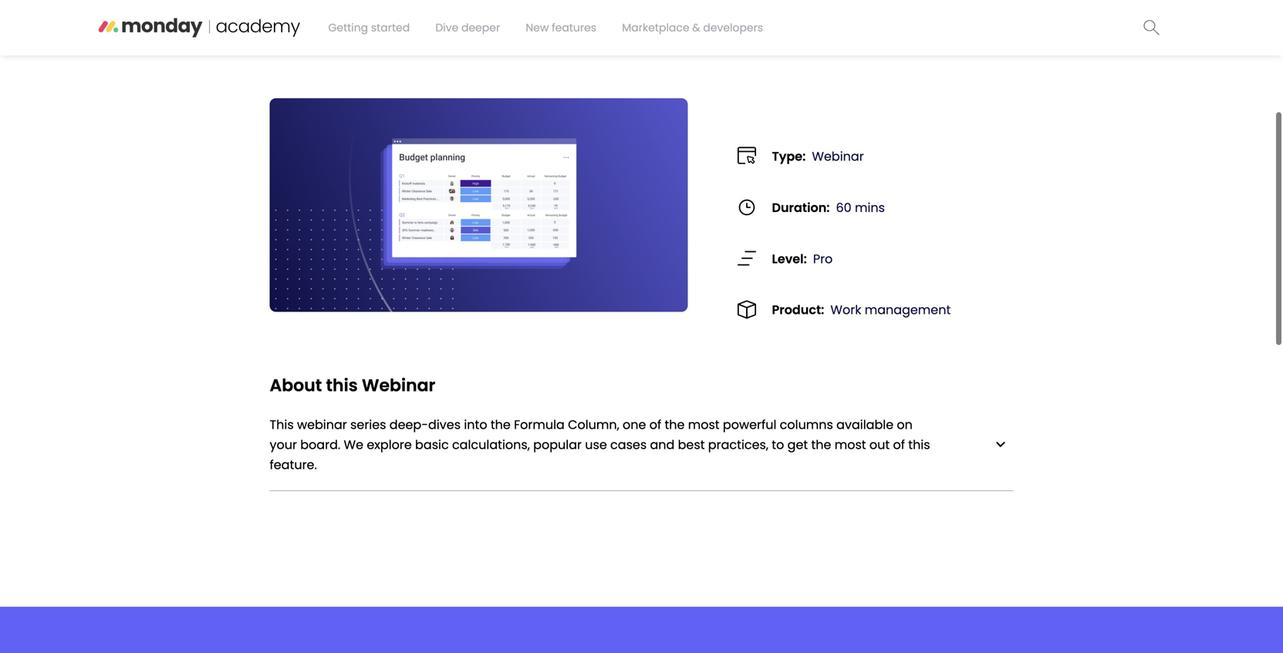 Task type: vqa. For each thing, say whether or not it's contained in the screenshot.


Task type: locate. For each thing, give the bounding box(es) containing it.
0 vertical spatial this
[[326, 374, 358, 397]]

of
[[650, 416, 662, 434], [893, 436, 905, 454]]

this
[[326, 374, 358, 397], [909, 436, 931, 454]]

management
[[865, 301, 951, 319]]

your
[[270, 436, 297, 454]]

the up 'and'
[[665, 416, 685, 434]]

1 vertical spatial this
[[909, 436, 931, 454]]

0 horizontal spatial this
[[326, 374, 358, 397]]

dive deeper
[[436, 20, 500, 35]]

most down the available
[[835, 436, 867, 454]]

webinar right type: at top right
[[812, 148, 864, 165]]

webinar up deep- on the left
[[362, 374, 436, 397]]

0 vertical spatial webinar
[[812, 148, 864, 165]]

0 horizontal spatial webinar
[[362, 374, 436, 397]]

0 horizontal spatial of
[[650, 416, 662, 434]]

the
[[491, 416, 511, 434], [665, 416, 685, 434], [812, 436, 832, 454]]

popular
[[534, 436, 582, 454]]

out
[[870, 436, 890, 454]]

dive
[[436, 20, 459, 35]]

most
[[688, 416, 720, 434], [835, 436, 867, 454]]

column,
[[568, 416, 620, 434]]

the up calculations,
[[491, 416, 511, 434]]

marketplace
[[622, 20, 690, 35]]

deeper
[[462, 20, 500, 35]]

getting started link
[[319, 14, 419, 41]]

this webinar series deep-dives into the formula column, one of the most powerful columns available on your board. we explore basic calculations, popular use cases and best practices, to get the most out of this feature.
[[270, 416, 931, 474]]

feature.
[[270, 457, 317, 474]]

practices,
[[708, 436, 769, 454]]

formula
[[514, 416, 565, 434]]

0 vertical spatial of
[[650, 416, 662, 434]]

product:
[[772, 301, 825, 319]]

deep-
[[390, 416, 428, 434]]

developers
[[703, 20, 763, 35]]

&
[[693, 20, 701, 35]]

of right one
[[650, 416, 662, 434]]

0 vertical spatial most
[[688, 416, 720, 434]]

get
[[788, 436, 808, 454]]

1 vertical spatial of
[[893, 436, 905, 454]]

use
[[585, 436, 607, 454]]

on
[[897, 416, 913, 434]]

this inside this webinar series deep-dives into the formula column, one of the most powerful columns available on your board. we explore basic calculations, popular use cases and best practices, to get the most out of this feature.
[[909, 436, 931, 454]]

search logo image
[[1144, 19, 1161, 35]]

marketplace & developers
[[622, 20, 763, 35]]

monday.com logo image
[[996, 442, 1006, 448]]

basic
[[415, 436, 449, 454]]

the right get
[[812, 436, 832, 454]]

this down on
[[909, 436, 931, 454]]

pro
[[813, 250, 833, 268]]

into
[[464, 416, 488, 434]]

board.
[[300, 436, 341, 454]]

columns
[[780, 416, 834, 434]]

we
[[344, 436, 364, 454]]

dive deeper link
[[426, 14, 510, 41]]

of right out
[[893, 436, 905, 454]]

duration:
[[772, 199, 830, 216]]

1 horizontal spatial this
[[909, 436, 931, 454]]

getting
[[328, 20, 368, 35]]

1 horizontal spatial most
[[835, 436, 867, 454]]

most up best
[[688, 416, 720, 434]]

this up webinar
[[326, 374, 358, 397]]

webinar
[[812, 148, 864, 165], [362, 374, 436, 397]]

cases
[[611, 436, 647, 454]]



Task type: describe. For each thing, give the bounding box(es) containing it.
work
[[831, 301, 862, 319]]

new features link
[[517, 14, 606, 41]]

60
[[836, 199, 852, 216]]

academy logo image
[[98, 12, 315, 39]]

explore
[[367, 436, 412, 454]]

1 vertical spatial webinar
[[362, 374, 436, 397]]

calculations,
[[452, 436, 530, 454]]

1 horizontal spatial the
[[665, 416, 685, 434]]

level:
[[772, 250, 807, 268]]

new features
[[526, 20, 597, 35]]

1 horizontal spatial of
[[893, 436, 905, 454]]

and
[[650, 436, 675, 454]]

one
[[623, 416, 646, 434]]

type: webinar
[[772, 148, 864, 165]]

mins
[[855, 199, 885, 216]]

getting started
[[328, 20, 410, 35]]

started
[[371, 20, 410, 35]]

webinar
[[297, 416, 347, 434]]

powerful
[[723, 416, 777, 434]]

available
[[837, 416, 894, 434]]

type:
[[772, 148, 806, 165]]

marketplace & developers link
[[613, 14, 773, 41]]

this
[[270, 416, 294, 434]]

features
[[552, 20, 597, 35]]

new
[[526, 20, 549, 35]]

about this webinar
[[270, 374, 436, 397]]

product: work management
[[772, 301, 951, 319]]

1 horizontal spatial webinar
[[812, 148, 864, 165]]

best
[[678, 436, 705, 454]]

series
[[350, 416, 386, 434]]

about
[[270, 374, 322, 397]]

2 horizontal spatial the
[[812, 436, 832, 454]]

0 horizontal spatial the
[[491, 416, 511, 434]]

to
[[772, 436, 785, 454]]

1 vertical spatial most
[[835, 436, 867, 454]]

level: pro
[[772, 250, 833, 268]]

duration: 60 mins
[[772, 199, 885, 216]]

0 horizontal spatial most
[[688, 416, 720, 434]]

dives
[[428, 416, 461, 434]]



